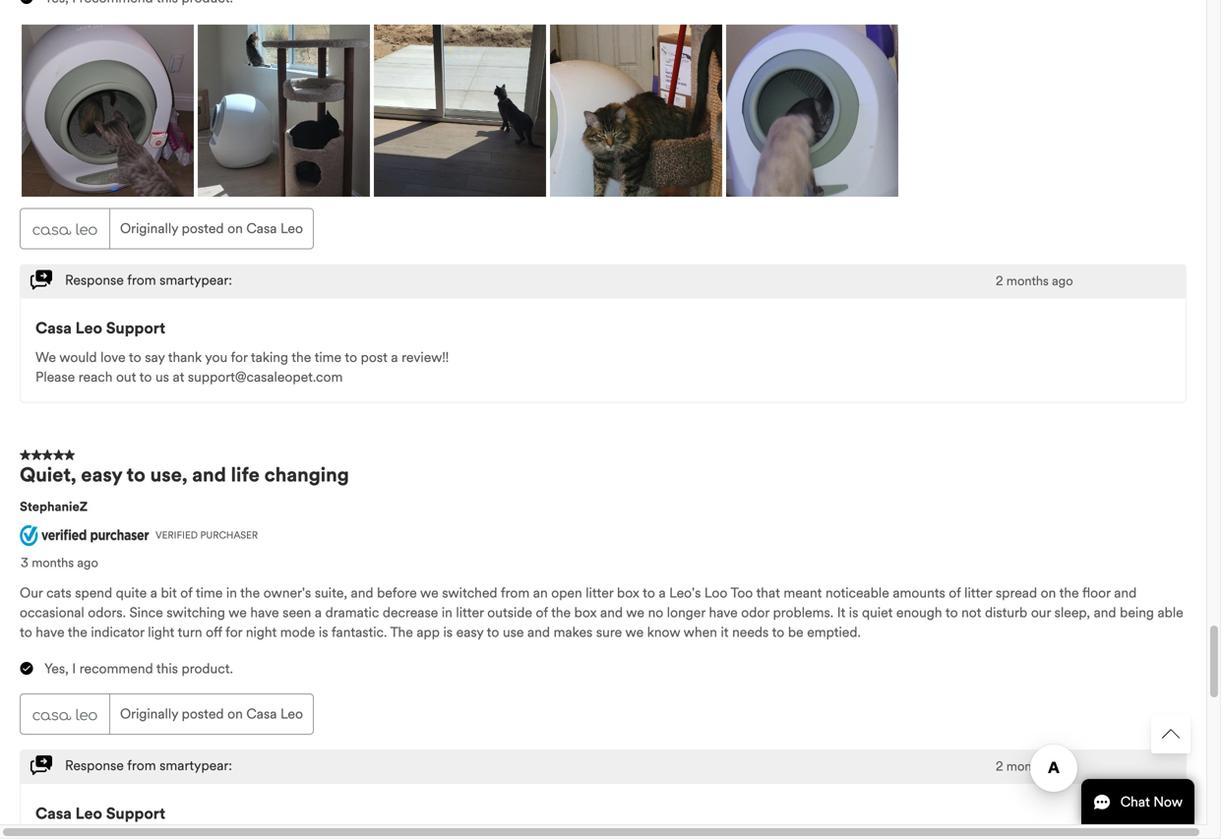 Task type: locate. For each thing, give the bounding box(es) containing it.
and down the floor
[[1094, 604, 1116, 621]]

smartypear: up thank at the top of the page
[[160, 272, 232, 289]]

2 support from the top
[[106, 804, 165, 824]]

0 horizontal spatial is
[[319, 624, 328, 641]]

light
[[148, 624, 174, 641]]

litter
[[586, 585, 613, 602], [964, 585, 992, 602], [456, 604, 484, 621]]

at
[[173, 369, 184, 386]]

love
[[100, 349, 126, 366]]

litter right open
[[586, 585, 613, 602]]

2 horizontal spatial litter
[[964, 585, 992, 602]]

post
[[361, 349, 388, 366]]

posted
[[182, 220, 224, 237], [182, 706, 224, 723]]

1 horizontal spatial have
[[250, 604, 279, 621]]

0 vertical spatial for
[[231, 349, 248, 366]]

and
[[192, 463, 226, 487], [351, 585, 373, 602], [1114, 585, 1137, 602], [600, 604, 623, 621], [1094, 604, 1116, 621], [527, 624, 550, 641]]

easy down switched
[[456, 624, 484, 641]]

is
[[849, 604, 858, 621], [319, 624, 328, 641], [443, 624, 453, 641]]

response from smartypear: up say
[[65, 272, 232, 289]]

mode
[[280, 624, 315, 641]]

support
[[106, 318, 165, 338], [106, 804, 165, 824]]

of down an on the bottom
[[536, 604, 548, 621]]

1 vertical spatial in
[[442, 604, 452, 621]]

2 vertical spatial on
[[227, 706, 243, 723]]

and right use
[[527, 624, 550, 641]]

it
[[837, 604, 845, 621]]

1 vertical spatial time
[[196, 585, 223, 602]]

0 vertical spatial box
[[617, 585, 639, 602]]

changing
[[264, 463, 349, 487]]

1 vertical spatial originally
[[120, 706, 178, 723]]

2 smartypear: from the top
[[160, 757, 232, 774]]

1 vertical spatial easy
[[456, 624, 484, 641]]

3
[[21, 555, 28, 571]]

would
[[59, 349, 97, 366]]

out
[[116, 369, 136, 386]]

we right sure
[[625, 624, 644, 641]]

off
[[206, 624, 222, 641]]

3 months ago
[[21, 555, 98, 571]]

1 vertical spatial response
[[65, 757, 124, 774]]

product.
[[182, 660, 233, 678]]

from down yes, i recommend this product.
[[127, 757, 156, 774]]

2 response from smartypear: from the top
[[65, 757, 232, 774]]

have
[[250, 604, 279, 621], [709, 604, 738, 621], [36, 624, 64, 641]]

1 response from smartypear: from the top
[[65, 272, 232, 289]]

the left owner's at the bottom of the page
[[240, 585, 260, 602]]

0 horizontal spatial box
[[574, 604, 597, 621]]

to up the no
[[643, 585, 655, 602]]

our
[[1031, 604, 1051, 621]]

1 vertical spatial response from smartypear:
[[65, 757, 232, 774]]

box
[[617, 585, 639, 602], [574, 604, 597, 621]]

is right it
[[849, 604, 858, 621]]

0 vertical spatial 2
[[996, 273, 1003, 289]]

that
[[756, 585, 780, 602]]

2 originally posted on casa leo from the top
[[120, 706, 303, 723]]

no
[[648, 604, 663, 621]]

we up the night
[[228, 604, 247, 621]]

0 horizontal spatial of
[[180, 585, 192, 602]]

1 vertical spatial 2 months ago
[[996, 759, 1073, 774]]

time inside our cats spend quite a bit of time in the owner's suite, and before we switched from an open litter box to a leo's loo too that meant noticeable amounts of litter spread on the floor and occasional odors. since switching we have seen a dramatic decrease in litter outside of the box and we no longer have odor problems. it is quiet enough to not disturb our sleep, and being able to have the indicator light turn off for night mode is fantastic. the app is easy to use and makes sure we know when it needs to be emptied.
[[196, 585, 223, 602]]

to down occasional on the bottom of page
[[20, 624, 32, 641]]

litter down switched
[[456, 604, 484, 621]]

easy right quiet,
[[81, 463, 122, 487]]

is right mode
[[319, 624, 328, 641]]

1 vertical spatial for
[[225, 624, 242, 641]]

odors.
[[88, 604, 126, 621]]

2 horizontal spatial of
[[949, 585, 961, 602]]

odor
[[741, 604, 769, 621]]

the
[[292, 349, 311, 366], [240, 585, 260, 602], [1059, 585, 1079, 602], [551, 604, 571, 621], [68, 624, 87, 641]]

response
[[65, 272, 124, 289], [65, 757, 124, 774]]

before
[[377, 585, 417, 602]]

casa
[[246, 220, 277, 237], [35, 318, 72, 338], [246, 706, 277, 723], [35, 804, 72, 824]]

to left the be
[[772, 624, 785, 641]]

quiet, easy to use, and life changing
[[20, 463, 349, 487]]

0 horizontal spatial time
[[196, 585, 223, 602]]

2 2 from the top
[[996, 759, 1003, 774]]

spread
[[996, 585, 1037, 602]]

styled arrow button link
[[1151, 714, 1191, 754]]

quite
[[116, 585, 147, 602]]

of right amounts at the bottom
[[949, 585, 961, 602]]

have down occasional on the bottom of page
[[36, 624, 64, 641]]

1 vertical spatial posted
[[182, 706, 224, 723]]

2 months ago
[[996, 273, 1073, 289], [996, 759, 1073, 774]]

0 horizontal spatial in
[[226, 585, 237, 602]]

0 vertical spatial support
[[106, 318, 165, 338]]

1 horizontal spatial in
[[442, 604, 452, 621]]

from up say
[[127, 272, 156, 289]]

0 vertical spatial in
[[226, 585, 237, 602]]

to left use
[[487, 624, 499, 641]]

0 horizontal spatial have
[[36, 624, 64, 641]]

open
[[551, 585, 582, 602]]

to left post
[[345, 349, 357, 366]]

1 casa leo support from the top
[[35, 318, 165, 338]]

smartypear: down product.
[[160, 757, 232, 774]]

in down switched
[[442, 604, 452, 621]]

makes
[[554, 624, 593, 641]]

is right app
[[443, 624, 453, 641]]

time left post
[[314, 349, 341, 366]]

a up the no
[[659, 585, 666, 602]]

2 vertical spatial from
[[127, 757, 156, 774]]

outside
[[487, 604, 532, 621]]

to
[[129, 349, 141, 366], [345, 349, 357, 366], [139, 369, 152, 386], [126, 463, 145, 487], [643, 585, 655, 602], [945, 604, 958, 621], [20, 624, 32, 641], [487, 624, 499, 641], [772, 624, 785, 641]]

loo
[[704, 585, 727, 602]]

0 horizontal spatial easy
[[81, 463, 122, 487]]

0 vertical spatial 2 months ago
[[996, 273, 1073, 289]]

have up the night
[[250, 604, 279, 621]]

noticeable
[[825, 585, 889, 602]]

easy inside our cats spend quite a bit of time in the owner's suite, and before we switched from an open litter box to a leo's loo too that meant noticeable amounts of litter spread on the floor and occasional odors. since switching we have seen a dramatic decrease in litter outside of the box and we no longer have odor problems. it is quiet enough to not disturb our sleep, and being able to have the indicator light turn off for night mode is fantastic. the app is easy to use and makes sure we know when it needs to be emptied.
[[456, 624, 484, 641]]

in
[[226, 585, 237, 602], [442, 604, 452, 621]]

1 vertical spatial box
[[574, 604, 597, 621]]

1 horizontal spatial time
[[314, 349, 341, 366]]

fantastic.
[[331, 624, 387, 641]]

0 vertical spatial smartypear:
[[160, 272, 232, 289]]

life
[[231, 463, 260, 487]]

1 posted from the top
[[182, 220, 224, 237]]

0 vertical spatial time
[[314, 349, 341, 366]]

response from smartypear:
[[65, 272, 232, 289], [65, 757, 232, 774]]

leo's
[[669, 585, 701, 602]]

you
[[205, 349, 227, 366]]

1 horizontal spatial litter
[[586, 585, 613, 602]]

originally
[[120, 220, 178, 237], [120, 706, 178, 723]]

use,
[[150, 463, 187, 487]]

meant
[[784, 585, 822, 602]]

spend
[[75, 585, 112, 602]]

1 horizontal spatial easy
[[456, 624, 484, 641]]

leo
[[280, 220, 303, 237], [75, 318, 102, 338], [280, 706, 303, 723], [75, 804, 102, 824]]

response from smartypear: down yes, i recommend this product.
[[65, 757, 232, 774]]

1 vertical spatial originally posted on casa leo
[[120, 706, 303, 723]]

0 vertical spatial originally
[[120, 220, 178, 237]]

we
[[420, 585, 439, 602], [228, 604, 247, 621], [626, 604, 644, 621], [625, 624, 644, 641]]

occasional
[[20, 604, 84, 621]]

turn
[[178, 624, 202, 641]]

bit
[[161, 585, 177, 602]]

casa leo support
[[35, 318, 165, 338], [35, 804, 165, 824]]

0 vertical spatial casa leo support
[[35, 318, 165, 338]]

yes, i recommend this product.
[[44, 660, 233, 678]]

cats
[[46, 585, 72, 602]]

for right you
[[231, 349, 248, 366]]

needs
[[732, 624, 769, 641]]

time
[[314, 349, 341, 366], [196, 585, 223, 602]]

1 vertical spatial support
[[106, 804, 165, 824]]

1 vertical spatial on
[[1041, 585, 1056, 602]]

to left use,
[[126, 463, 145, 487]]

1 vertical spatial from
[[501, 585, 530, 602]]

0 vertical spatial on
[[227, 220, 243, 237]]

0 vertical spatial posted
[[182, 220, 224, 237]]

of right the bit
[[180, 585, 192, 602]]

and up "being"
[[1114, 585, 1137, 602]]

2
[[996, 273, 1003, 289], [996, 759, 1003, 774]]

and up the dramatic
[[351, 585, 373, 602]]

1 horizontal spatial is
[[443, 624, 453, 641]]

box up sure
[[617, 585, 639, 602]]

1 vertical spatial casa leo support
[[35, 804, 165, 824]]

a left the bit
[[150, 585, 157, 602]]

1 vertical spatial ago
[[77, 555, 98, 571]]

we left the no
[[626, 604, 644, 621]]

time up switching
[[196, 585, 223, 602]]

scroll to top image
[[1162, 725, 1180, 743]]

1 vertical spatial 2
[[996, 759, 1003, 774]]

the right taking
[[292, 349, 311, 366]]

the
[[390, 624, 413, 641]]

a right post
[[391, 349, 398, 366]]

originally posted on casa leo
[[120, 220, 303, 237], [120, 706, 303, 723]]

months
[[1007, 273, 1049, 289], [32, 555, 74, 571], [1007, 759, 1049, 774]]

in left owner's at the bottom of the page
[[226, 585, 237, 602]]

for right off
[[225, 624, 242, 641]]

on
[[227, 220, 243, 237], [1041, 585, 1056, 602], [227, 706, 243, 723]]

from up outside
[[501, 585, 530, 602]]

0 vertical spatial response from smartypear:
[[65, 272, 232, 289]]

a
[[391, 349, 398, 366], [150, 585, 157, 602], [659, 585, 666, 602], [315, 604, 322, 621]]

have up the it
[[709, 604, 738, 621]]

0 vertical spatial originally posted on casa leo
[[120, 220, 303, 237]]

1 horizontal spatial box
[[617, 585, 639, 602]]

0 vertical spatial response
[[65, 272, 124, 289]]

litter up not
[[964, 585, 992, 602]]

1 vertical spatial smartypear:
[[160, 757, 232, 774]]

1 2 from the top
[[996, 273, 1003, 289]]

0 horizontal spatial litter
[[456, 604, 484, 621]]

box up makes
[[574, 604, 597, 621]]

enough
[[896, 604, 942, 621]]

a right seen
[[315, 604, 322, 621]]



Task type: vqa. For each thing, say whether or not it's contained in the screenshot.
top Shop
no



Task type: describe. For each thing, give the bounding box(es) containing it.
be
[[788, 624, 804, 641]]

use
[[503, 624, 524, 641]]

2 vertical spatial months
[[1007, 759, 1049, 774]]

the inside we would love to say thank you for taking the time to post a review!! please reach out to us at support@casaleopet.com
[[292, 349, 311, 366]]

2 horizontal spatial is
[[849, 604, 858, 621]]

disturb
[[985, 604, 1028, 621]]

2 2 months ago from the top
[[996, 759, 1073, 774]]

to left say
[[129, 349, 141, 366]]

1 support from the top
[[106, 318, 165, 338]]

1 originally posted on casa leo from the top
[[120, 220, 303, 237]]

seen
[[283, 604, 311, 621]]

dramatic
[[325, 604, 379, 621]]

amounts
[[893, 585, 945, 602]]

to left not
[[945, 604, 958, 621]]

the down open
[[551, 604, 571, 621]]

when
[[684, 624, 717, 641]]

the down occasional on the bottom of page
[[68, 624, 87, 641]]

2 originally from the top
[[120, 706, 178, 723]]

the up sleep,
[[1059, 585, 1079, 602]]

decrease
[[383, 604, 438, 621]]

recommend
[[79, 660, 153, 678]]

1 originally from the top
[[120, 220, 178, 237]]

1 horizontal spatial of
[[536, 604, 548, 621]]

time inside we would love to say thank you for taking the time to post a review!! please reach out to us at support@casaleopet.com
[[314, 349, 341, 366]]

0 vertical spatial easy
[[81, 463, 122, 487]]

2 horizontal spatial have
[[709, 604, 738, 621]]

we
[[35, 349, 56, 366]]

switched
[[442, 585, 497, 602]]

this
[[156, 660, 178, 678]]

problems.
[[773, 604, 834, 621]]

indicator
[[91, 624, 144, 641]]

night
[[246, 624, 277, 641]]

being
[[1120, 604, 1154, 621]]

for inside our cats spend quite a bit of time in the owner's suite, and before we switched from an open litter box to a leo's loo too that meant noticeable amounts of litter spread on the floor and occasional odors. since switching we have seen a dramatic decrease in litter outside of the box and we no longer have odor problems. it is quiet enough to not disturb our sleep, and being able to have the indicator light turn off for night mode is fantastic. the app is easy to use and makes sure we know when it needs to be emptied.
[[225, 624, 242, 641]]

sure
[[596, 624, 622, 641]]

thank
[[168, 349, 202, 366]]

owner's
[[263, 585, 311, 602]]

2 casa leo support from the top
[[35, 804, 165, 824]]

2 vertical spatial ago
[[1052, 759, 1073, 774]]

since
[[129, 604, 163, 621]]

1 vertical spatial months
[[32, 555, 74, 571]]

say
[[145, 349, 165, 366]]

it
[[721, 624, 729, 641]]

0 vertical spatial from
[[127, 272, 156, 289]]

us
[[155, 369, 169, 386]]

1 smartypear: from the top
[[160, 272, 232, 289]]

our cats spend quite a bit of time in the owner's suite, and before we switched from an open litter box to a leo's loo too that meant noticeable amounts of litter spread on the floor and occasional odors. since switching we have seen a dramatic decrease in litter outside of the box and we no longer have odor problems. it is quiet enough to not disturb our sleep, and being able to have the indicator light turn off for night mode is fantastic. the app is easy to use and makes sure we know when it needs to be emptied.
[[20, 585, 1183, 641]]

support@casaleopet.com
[[188, 369, 343, 386]]

on inside our cats spend quite a bit of time in the owner's suite, and before we switched from an open litter box to a leo's loo too that meant noticeable amounts of litter spread on the floor and occasional odors. since switching we have seen a dramatic decrease in litter outside of the box and we no longer have odor problems. it is quiet enough to not disturb our sleep, and being able to have the indicator light turn off for night mode is fantastic. the app is easy to use and makes sure we know when it needs to be emptied.
[[1041, 585, 1056, 602]]

i
[[72, 660, 76, 678]]

quiet,
[[20, 463, 76, 487]]

and up sure
[[600, 604, 623, 621]]

2 response from the top
[[65, 757, 124, 774]]

a inside we would love to say thank you for taking the time to post a review!! please reach out to us at support@casaleopet.com
[[391, 349, 398, 366]]

emptied.
[[807, 624, 861, 641]]

0 vertical spatial months
[[1007, 273, 1049, 289]]

suite,
[[315, 585, 347, 602]]

not
[[961, 604, 981, 621]]

app
[[417, 624, 440, 641]]

switching
[[167, 604, 225, 621]]

reach
[[78, 369, 113, 386]]

longer
[[667, 604, 705, 621]]

sleep,
[[1054, 604, 1090, 621]]

quiet
[[862, 604, 893, 621]]

taking
[[251, 349, 288, 366]]

1 2 months ago from the top
[[996, 273, 1073, 289]]

for inside we would love to say thank you for taking the time to post a review!! please reach out to us at support@casaleopet.com
[[231, 349, 248, 366]]

we would love to say thank you for taking the time to post a review!! please reach out to us at support@casaleopet.com
[[35, 349, 449, 386]]

2 posted from the top
[[182, 706, 224, 723]]

from inside our cats spend quite a bit of time in the owner's suite, and before we switched from an open litter box to a leo's loo too that meant noticeable amounts of litter spread on the floor and occasional odors. since switching we have seen a dramatic decrease in litter outside of the box and we no longer have odor problems. it is quiet enough to not disturb our sleep, and being able to have the indicator light turn off for night mode is fantastic. the app is easy to use and makes sure we know when it needs to be emptied.
[[501, 585, 530, 602]]

our
[[20, 585, 43, 602]]

floor
[[1082, 585, 1111, 602]]

to left us
[[139, 369, 152, 386]]

able
[[1158, 604, 1183, 621]]

know
[[647, 624, 680, 641]]

yes,
[[44, 660, 69, 678]]

review!!
[[402, 349, 449, 366]]

please
[[35, 369, 75, 386]]

too
[[731, 585, 753, 602]]

we up decrease
[[420, 585, 439, 602]]

an
[[533, 585, 548, 602]]

0 vertical spatial ago
[[1052, 273, 1073, 289]]

1 response from the top
[[65, 272, 124, 289]]

and left life
[[192, 463, 226, 487]]



